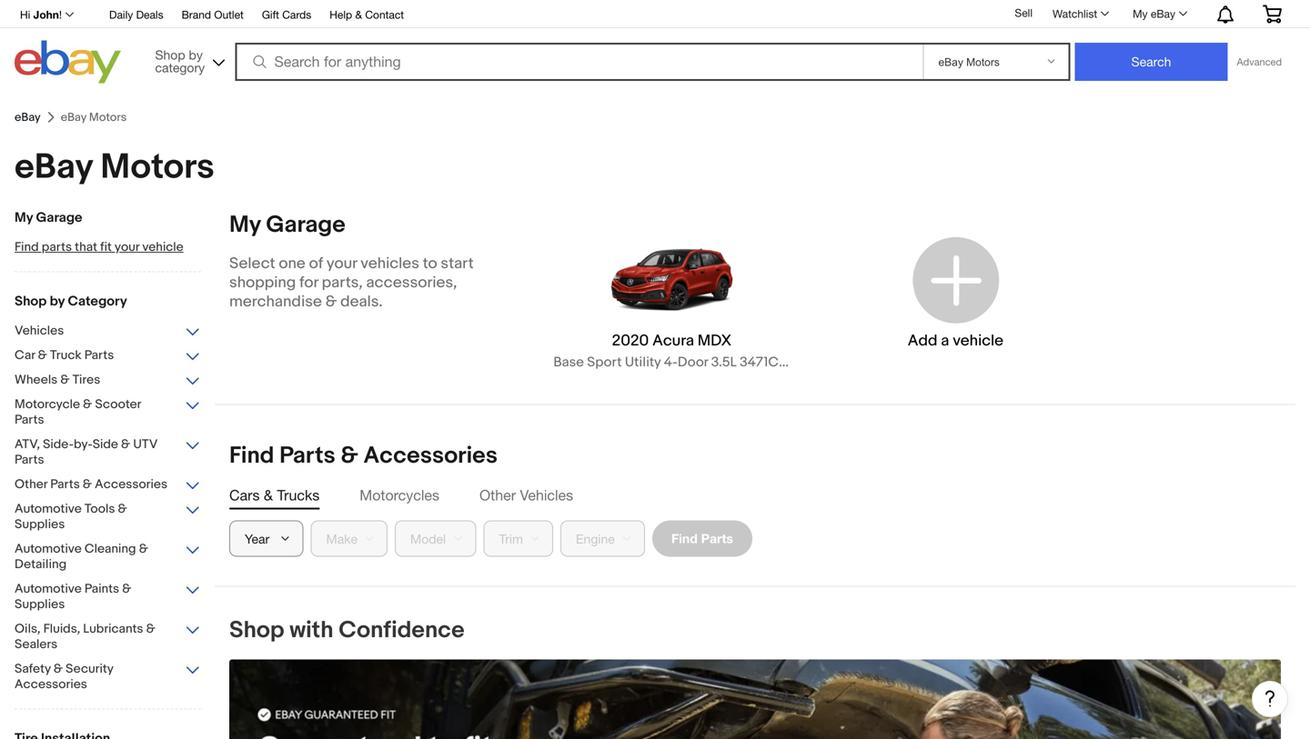 Task type: locate. For each thing, give the bounding box(es) containing it.
naturally
[[886, 354, 941, 371]]

my garage up parts
[[15, 210, 82, 226]]

1 vertical spatial vehicles
[[520, 487, 573, 504]]

shop for shop by category
[[155, 47, 185, 62]]

1 vertical spatial automotive
[[15, 542, 82, 557]]

aspirated
[[944, 354, 1004, 371]]

2 vertical spatial automotive
[[15, 582, 82, 597]]

1 horizontal spatial vehicle
[[953, 332, 1004, 351]]

parts inside find parts button
[[701, 531, 733, 546]]

automotive left cleaning
[[15, 542, 82, 557]]

4-
[[664, 354, 678, 371]]

base
[[554, 354, 584, 371]]

1 vertical spatial shop
[[15, 293, 47, 310]]

vehicle right 'fit' at the left top
[[142, 240, 184, 255]]

&
[[355, 8, 362, 21], [326, 293, 337, 312], [38, 348, 47, 364], [60, 373, 70, 388], [83, 397, 92, 413], [121, 437, 130, 453], [341, 442, 358, 470], [83, 477, 92, 493], [264, 487, 273, 504], [118, 502, 127, 517], [139, 542, 148, 557], [122, 582, 131, 597], [146, 622, 155, 637], [54, 662, 63, 677]]

2020 acura mdx base sport utility 4-door 3.5l 3471cc v6 gas sohc naturally aspirated
[[554, 332, 1004, 371]]

0 vertical spatial vehicle
[[142, 240, 184, 255]]

1 horizontal spatial your
[[327, 254, 357, 273]]

brand outlet link
[[182, 5, 244, 25]]

utility
[[625, 354, 661, 371]]

tires
[[72, 373, 100, 388]]

ebay for ebay motors
[[15, 146, 93, 189]]

vehicles
[[15, 323, 64, 339], [520, 487, 573, 504]]

shop by category
[[15, 293, 127, 310]]

car & truck parts button
[[15, 348, 201, 365]]

1 vertical spatial by
[[50, 293, 65, 310]]

ebay for ebay
[[15, 110, 41, 124]]

2 horizontal spatial shop
[[229, 617, 284, 645]]

vehicle up aspirated
[[953, 332, 1004, 351]]

motors
[[100, 146, 215, 189]]

0 vertical spatial by
[[189, 47, 203, 62]]

0 vertical spatial automotive
[[15, 502, 82, 517]]

tab list containing cars & trucks
[[229, 485, 1281, 506]]

a
[[941, 332, 949, 351]]

find inside button
[[672, 531, 698, 546]]

0 vertical spatial find
[[15, 240, 39, 255]]

accessories down sealers
[[15, 677, 87, 693]]

atv, side-by-side & utv parts button
[[15, 437, 201, 470]]

sell
[[1015, 6, 1033, 19]]

supplies up the detailing
[[15, 517, 65, 533]]

1 vertical spatial ebay
[[15, 110, 41, 124]]

safety & security accessories button
[[15, 662, 201, 695]]

brand outlet
[[182, 8, 244, 21]]

shop inside shop by category
[[155, 47, 185, 62]]

accessories,
[[366, 273, 457, 293]]

2020
[[612, 332, 649, 351]]

garage
[[36, 210, 82, 226], [266, 211, 346, 239]]

add a vehicle image
[[908, 232, 1004, 328]]

1 horizontal spatial other
[[480, 487, 516, 504]]

your right of
[[327, 254, 357, 273]]

shopping
[[229, 273, 296, 293]]

merchandise
[[229, 293, 322, 312]]

hi john !
[[20, 8, 62, 21]]

your
[[115, 240, 139, 255], [327, 254, 357, 273]]

find parts that fit your vehicle link
[[15, 240, 201, 257]]

automotive down the detailing
[[15, 582, 82, 597]]

lubricants
[[83, 622, 143, 637]]

ebay motors main content
[[0, 103, 1310, 740]]

shop by category
[[155, 47, 205, 75]]

other inside "vehicles car & truck parts wheels & tires motorcycle & scooter parts atv, side-by-side & utv parts other parts & accessories automotive tools & supplies automotive cleaning & detailing automotive paints & supplies oils, fluids, lubricants & sealers safety & security accessories"
[[15, 477, 47, 493]]

none submit inside shop by category banner
[[1075, 43, 1228, 81]]

paints
[[85, 582, 119, 597]]

trucks
[[277, 487, 320, 504]]

1 horizontal spatial shop
[[155, 47, 185, 62]]

2 horizontal spatial accessories
[[363, 442, 498, 470]]

garage up of
[[266, 211, 346, 239]]

automotive left tools
[[15, 502, 82, 517]]

vehicles car & truck parts wheels & tires motorcycle & scooter parts atv, side-by-side & utv parts other parts & accessories automotive tools & supplies automotive cleaning & detailing automotive paints & supplies oils, fluids, lubricants & sealers safety & security accessories
[[15, 323, 167, 693]]

my right 'watchlist' link
[[1133, 7, 1148, 20]]

accessories down the atv, side-by-side & utv parts dropdown button
[[95, 477, 167, 493]]

2 vertical spatial accessories
[[15, 677, 87, 693]]

my garage up one
[[229, 211, 346, 239]]

by for category
[[189, 47, 203, 62]]

1 horizontal spatial find
[[229, 442, 274, 470]]

automotive tools & supplies button
[[15, 502, 201, 535]]

ebay motors
[[15, 146, 215, 189]]

vehicles inside tab list
[[520, 487, 573, 504]]

& inside account navigation
[[355, 8, 362, 21]]

your shopping cart image
[[1262, 5, 1283, 23]]

deals.
[[340, 293, 383, 312]]

0 horizontal spatial vehicle
[[142, 240, 184, 255]]

daily
[[109, 8, 133, 21]]

tools
[[85, 502, 115, 517]]

2 vertical spatial ebay
[[15, 146, 93, 189]]

0 horizontal spatial other
[[15, 477, 47, 493]]

cars & trucks
[[229, 487, 320, 504]]

0 vertical spatial supplies
[[15, 517, 65, 533]]

1 vertical spatial find
[[229, 442, 274, 470]]

1 vertical spatial supplies
[[15, 597, 65, 613]]

0 horizontal spatial by
[[50, 293, 65, 310]]

atv,
[[15, 437, 40, 453]]

my up select
[[229, 211, 261, 239]]

tab list inside ebay motors main content
[[229, 485, 1281, 506]]

1 horizontal spatial vehicles
[[520, 487, 573, 504]]

2 supplies from the top
[[15, 597, 65, 613]]

& inside tab list
[[264, 487, 273, 504]]

security
[[66, 662, 113, 677]]

1 horizontal spatial my garage
[[229, 211, 346, 239]]

shop with confidence
[[229, 617, 465, 645]]

your inside select one of your vehicles to start shopping for parts, accessories, merchandise & deals.
[[327, 254, 357, 273]]

1 vertical spatial accessories
[[95, 477, 167, 493]]

by for category
[[50, 293, 65, 310]]

one
[[279, 254, 306, 273]]

3471cc
[[740, 354, 789, 371]]

shop up car
[[15, 293, 47, 310]]

shop left with
[[229, 617, 284, 645]]

2 horizontal spatial find
[[672, 531, 698, 546]]

by left category
[[50, 293, 65, 310]]

select
[[229, 254, 275, 273]]

oils,
[[15, 622, 40, 637]]

2 vertical spatial shop
[[229, 617, 284, 645]]

supplies up oils,
[[15, 597, 65, 613]]

shop by category banner
[[10, 0, 1296, 88]]

2 horizontal spatial my
[[1133, 7, 1148, 20]]

garage up parts
[[36, 210, 82, 226]]

by down brand
[[189, 47, 203, 62]]

vehicles
[[361, 254, 419, 273]]

2 vertical spatial find
[[672, 531, 698, 546]]

shop
[[155, 47, 185, 62], [15, 293, 47, 310], [229, 617, 284, 645]]

0 vertical spatial shop
[[155, 47, 185, 62]]

by inside ebay motors main content
[[50, 293, 65, 310]]

supplies
[[15, 517, 65, 533], [15, 597, 65, 613]]

None text field
[[229, 660, 1281, 740]]

0 horizontal spatial shop
[[15, 293, 47, 310]]

2020 acura mdx image
[[608, 232, 736, 328]]

automotive cleaning & detailing button
[[15, 542, 201, 575]]

that
[[75, 240, 97, 255]]

2 automotive from the top
[[15, 542, 82, 557]]

1 vertical spatial vehicle
[[953, 332, 1004, 351]]

accessories up motorcycles
[[363, 442, 498, 470]]

0 vertical spatial vehicles
[[15, 323, 64, 339]]

1 horizontal spatial by
[[189, 47, 203, 62]]

0 vertical spatial accessories
[[363, 442, 498, 470]]

find
[[15, 240, 39, 255], [229, 442, 274, 470], [672, 531, 698, 546]]

gift cards link
[[262, 5, 311, 25]]

0 vertical spatial ebay
[[1151, 7, 1176, 20]]

shop down deals
[[155, 47, 185, 62]]

None submit
[[1075, 43, 1228, 81]]

find for find parts
[[672, 531, 698, 546]]

tab list
[[229, 485, 1281, 506]]

brand
[[182, 8, 211, 21]]

by inside shop by category
[[189, 47, 203, 62]]

0 horizontal spatial find
[[15, 240, 39, 255]]

utv
[[133, 437, 157, 453]]

safety
[[15, 662, 51, 677]]

select one of your vehicles to start shopping for parts, accessories, merchandise & deals.
[[229, 254, 474, 312]]

sell link
[[1007, 6, 1041, 19]]

sealers
[[15, 637, 58, 653]]

your right 'fit' at the left top
[[115, 240, 139, 255]]

my up find parts that fit your vehicle
[[15, 210, 33, 226]]

0 horizontal spatial vehicles
[[15, 323, 64, 339]]

my ebay link
[[1123, 3, 1196, 25]]

0 horizontal spatial my
[[15, 210, 33, 226]]

1 horizontal spatial garage
[[266, 211, 346, 239]]



Task type: vqa. For each thing, say whether or not it's contained in the screenshot.
Games
no



Task type: describe. For each thing, give the bounding box(es) containing it.
find parts
[[672, 531, 733, 546]]

motorcycle & scooter parts button
[[15, 397, 201, 430]]

oils, fluids, lubricants & sealers button
[[15, 622, 201, 655]]

fit
[[100, 240, 112, 255]]

Search for anything text field
[[238, 45, 919, 79]]

daily deals link
[[109, 5, 163, 25]]

0 horizontal spatial accessories
[[15, 677, 87, 693]]

for
[[299, 273, 318, 293]]

side-
[[43, 437, 74, 453]]

ebay inside account navigation
[[1151, 7, 1176, 20]]

vehicles inside "vehicles car & truck parts wheels & tires motorcycle & scooter parts atv, side-by-side & utv parts other parts & accessories automotive tools & supplies automotive cleaning & detailing automotive paints & supplies oils, fluids, lubricants & sealers safety & security accessories"
[[15, 323, 64, 339]]

other vehicles
[[480, 487, 573, 504]]

motorcycle
[[15, 397, 80, 413]]

my ebay
[[1133, 7, 1176, 20]]

with
[[290, 617, 334, 645]]

1 automotive from the top
[[15, 502, 82, 517]]

find for find parts & accessories
[[229, 442, 274, 470]]

other inside tab list
[[480, 487, 516, 504]]

watchlist
[[1053, 7, 1097, 20]]

parts
[[42, 240, 72, 255]]

category
[[68, 293, 127, 310]]

sport
[[587, 354, 622, 371]]

advanced
[[1237, 56, 1282, 68]]

shop by category button
[[147, 40, 229, 80]]

outlet
[[214, 8, 244, 21]]

confidence
[[339, 617, 465, 645]]

help
[[330, 8, 352, 21]]

vehicle inside button
[[953, 332, 1004, 351]]

gift cards
[[262, 8, 311, 21]]

add a vehicle
[[908, 332, 1004, 351]]

help & contact
[[330, 8, 404, 21]]

gift
[[262, 8, 279, 21]]

3 automotive from the top
[[15, 582, 82, 597]]

1 horizontal spatial accessories
[[95, 477, 167, 493]]

other parts & accessories button
[[15, 477, 201, 495]]

car
[[15, 348, 35, 364]]

motorcycles
[[360, 487, 439, 504]]

cards
[[282, 8, 311, 21]]

mdx
[[698, 332, 732, 351]]

add
[[908, 332, 938, 351]]

sohc
[[844, 354, 883, 371]]

none text field inside ebay motors main content
[[229, 660, 1281, 740]]

shop for shop by category
[[15, 293, 47, 310]]

add a vehicle button
[[823, 211, 1089, 404]]

detailing
[[15, 557, 67, 573]]

1 supplies from the top
[[15, 517, 65, 533]]

by-
[[74, 437, 93, 453]]

scooter
[[95, 397, 141, 413]]

advanced link
[[1228, 44, 1291, 80]]

& inside select one of your vehicles to start shopping for parts, accessories, merchandise & deals.
[[326, 293, 337, 312]]

find parts button
[[652, 521, 752, 557]]

start
[[441, 254, 474, 273]]

parts,
[[322, 273, 363, 293]]

contact
[[365, 8, 404, 21]]

door
[[678, 354, 708, 371]]

account navigation
[[10, 0, 1296, 28]]

ebay link
[[15, 110, 41, 124]]

help & contact link
[[330, 5, 404, 25]]

find parts that fit your vehicle
[[15, 240, 184, 255]]

help, opens dialogs image
[[1261, 690, 1279, 708]]

to
[[423, 254, 437, 273]]

john
[[33, 8, 59, 21]]

my inside account navigation
[[1133, 7, 1148, 20]]

cleaning
[[85, 542, 136, 557]]

find for find parts that fit your vehicle
[[15, 240, 39, 255]]

0 horizontal spatial your
[[115, 240, 139, 255]]

automotive paints & supplies button
[[15, 582, 201, 615]]

gas
[[813, 354, 841, 371]]

vehicles button
[[15, 323, 201, 341]]

side
[[93, 437, 118, 453]]

category
[[155, 60, 205, 75]]

0 horizontal spatial garage
[[36, 210, 82, 226]]

1 horizontal spatial my
[[229, 211, 261, 239]]

of
[[309, 254, 323, 273]]

wheels & tires button
[[15, 373, 201, 390]]

0 horizontal spatial my garage
[[15, 210, 82, 226]]

shop for shop with confidence
[[229, 617, 284, 645]]

!
[[59, 8, 62, 21]]

truck
[[50, 348, 82, 364]]

daily deals
[[109, 8, 163, 21]]

fluids,
[[43, 622, 80, 637]]

find parts & accessories
[[229, 442, 498, 470]]

watchlist link
[[1043, 3, 1117, 25]]

hi
[[20, 8, 30, 21]]



